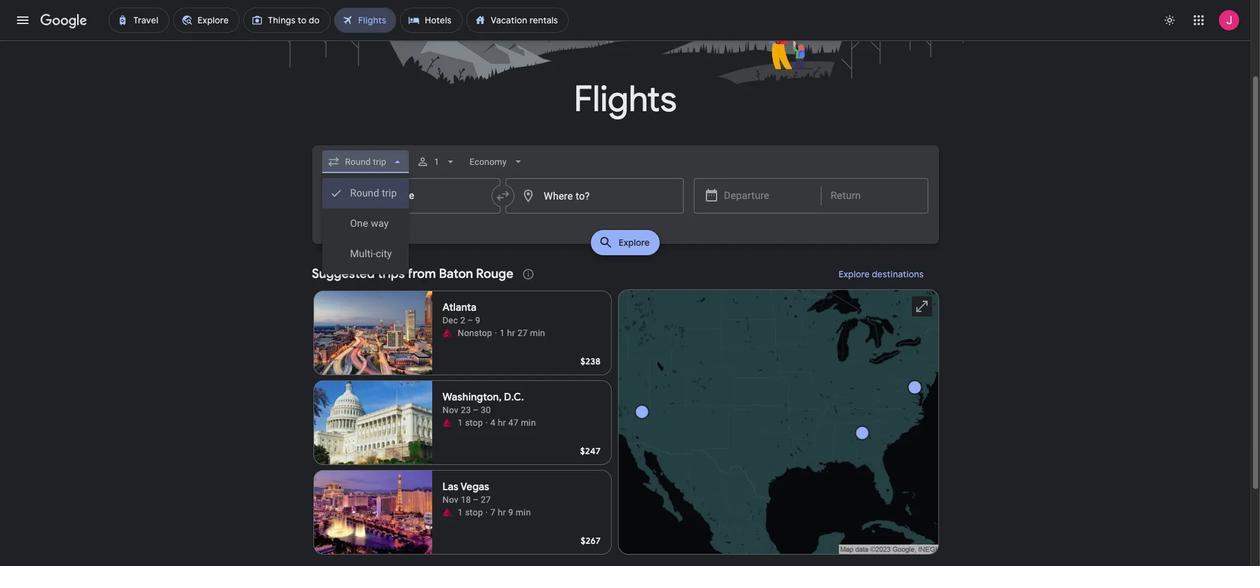 Task type: locate. For each thing, give the bounding box(es) containing it.
min for atlanta
[[530, 328, 545, 338]]

 image right nonstop
[[495, 327, 497, 339]]

suggested trips from baton rouge region
[[312, 259, 939, 560]]

1 nov from the top
[[443, 405, 459, 415]]

$267
[[581, 535, 601, 547]]

delta image down las
[[443, 508, 453, 518]]

1 vertical spatial nov
[[443, 495, 459, 505]]

stop down 18 – 27
[[465, 508, 483, 518]]

 image for las vegas
[[486, 506, 488, 519]]

4
[[491, 418, 496, 428]]

1 stop down the 23 – 30
[[458, 418, 483, 428]]

delta image
[[443, 328, 453, 338], [443, 508, 453, 518]]

1 vertical spatial 1 stop
[[458, 508, 483, 518]]

0 vertical spatial  image
[[495, 327, 497, 339]]

explore
[[619, 237, 650, 248], [839, 269, 870, 280]]

 image
[[486, 417, 488, 429]]

0 vertical spatial explore
[[619, 237, 650, 248]]

0 horizontal spatial  image
[[486, 506, 488, 519]]

delta image for vegas
[[443, 508, 453, 518]]

2 1 stop from the top
[[458, 508, 483, 518]]

nov down las
[[443, 495, 459, 505]]

main menu image
[[15, 13, 30, 28]]

2 vertical spatial hr
[[498, 508, 506, 518]]

nov for washington,
[[443, 405, 459, 415]]

1 inside 1 popup button
[[434, 157, 439, 167]]

explore destinations button
[[823, 259, 939, 289]]

2 vertical spatial min
[[516, 508, 531, 518]]

23 – 30
[[461, 405, 491, 415]]

1 stop down 18 – 27
[[458, 508, 483, 518]]

Where to? text field
[[505, 178, 684, 214]]

None text field
[[322, 178, 500, 214]]

 image
[[495, 327, 497, 339], [486, 506, 488, 519]]

nov up delta image
[[443, 405, 459, 415]]

delta image down dec
[[443, 328, 453, 338]]

2 nov from the top
[[443, 495, 459, 505]]

0 vertical spatial stop
[[465, 418, 483, 428]]

0 vertical spatial nov
[[443, 405, 459, 415]]

explore left 'destinations'
[[839, 269, 870, 280]]

0 horizontal spatial explore
[[619, 237, 650, 248]]

27
[[518, 328, 528, 338]]

hr left '27'
[[507, 328, 515, 338]]

min right the 9
[[516, 508, 531, 518]]

nov inside las vegas nov 18 – 27
[[443, 495, 459, 505]]

0 vertical spatial hr
[[507, 328, 515, 338]]

stop for washington,
[[465, 418, 483, 428]]

3 option from the top
[[322, 239, 409, 269]]

option
[[322, 178, 409, 209], [322, 209, 409, 239], [322, 239, 409, 269]]

nov inside washington, d.c. nov 23 – 30
[[443, 405, 459, 415]]

0 vertical spatial 1 stop
[[458, 418, 483, 428]]

min right '27'
[[530, 328, 545, 338]]

2 option from the top
[[322, 209, 409, 239]]

washington,
[[443, 391, 502, 404]]

explore inside flight search box
[[619, 237, 650, 248]]

stop for las
[[465, 508, 483, 518]]

1 vertical spatial hr
[[498, 418, 506, 428]]

nov
[[443, 405, 459, 415], [443, 495, 459, 505]]

1 vertical spatial explore
[[839, 269, 870, 280]]

stop down the 23 – 30
[[465, 418, 483, 428]]

1 vertical spatial  image
[[486, 506, 488, 519]]

vegas
[[461, 481, 489, 494]]

1 stop from the top
[[465, 418, 483, 428]]

1 vertical spatial stop
[[465, 508, 483, 518]]

hr right 4
[[498, 418, 506, 428]]

7 hr 9 min
[[491, 508, 531, 518]]

1 delta image from the top
[[443, 328, 453, 338]]

0 vertical spatial delta image
[[443, 328, 453, 338]]

las vegas nov 18 – 27
[[443, 481, 491, 505]]

1
[[434, 157, 439, 167], [500, 328, 505, 338], [458, 418, 463, 428], [458, 508, 463, 518]]

suggested
[[312, 266, 375, 282]]

2 stop from the top
[[465, 508, 483, 518]]

suggested trips from baton rouge
[[312, 266, 514, 282]]

hr right 7
[[498, 508, 506, 518]]

1 stop
[[458, 418, 483, 428], [458, 508, 483, 518]]

stop
[[465, 418, 483, 428], [465, 508, 483, 518]]

from
[[408, 266, 436, 282]]

hr
[[507, 328, 515, 338], [498, 418, 506, 428], [498, 508, 506, 518]]

explore down the where to? text field
[[619, 237, 650, 248]]

1 horizontal spatial explore
[[839, 269, 870, 280]]

1 1 stop from the top
[[458, 418, 483, 428]]

min
[[530, 328, 545, 338], [521, 418, 536, 428], [516, 508, 531, 518]]

1 vertical spatial min
[[521, 418, 536, 428]]

explore inside suggested trips from baton rouge region
[[839, 269, 870, 280]]

1 vertical spatial delta image
[[443, 508, 453, 518]]

1 horizontal spatial  image
[[495, 327, 497, 339]]

 image left 7
[[486, 506, 488, 519]]

1 stop for las
[[458, 508, 483, 518]]

min right 47
[[521, 418, 536, 428]]

2 delta image from the top
[[443, 508, 453, 518]]

None field
[[322, 150, 409, 173], [464, 150, 529, 173], [322, 150, 409, 173], [464, 150, 529, 173]]

0 vertical spatial min
[[530, 328, 545, 338]]

hr for las vegas
[[498, 508, 506, 518]]

1 stop for washington,
[[458, 418, 483, 428]]



Task type: vqa. For each thing, say whether or not it's contained in the screenshot.


Task type: describe. For each thing, give the bounding box(es) containing it.
select your ticket type. list box
[[322, 173, 409, 274]]

47
[[508, 418, 519, 428]]

7
[[491, 508, 496, 518]]

nonstop
[[458, 328, 492, 338]]

hr for atlanta
[[507, 328, 515, 338]]

$247
[[580, 446, 601, 457]]

explore destinations
[[839, 269, 924, 280]]

las
[[443, 481, 459, 494]]

18 – 27
[[461, 495, 491, 505]]

Flight search field
[[302, 145, 949, 274]]

destinations
[[872, 269, 924, 280]]

dec
[[443, 315, 458, 326]]

trips
[[378, 266, 405, 282]]

Departure text field
[[724, 179, 811, 213]]

min for las vegas
[[516, 508, 531, 518]]

$238
[[581, 356, 601, 367]]

nov for las
[[443, 495, 459, 505]]

explore for explore
[[619, 237, 650, 248]]

explore for explore destinations
[[839, 269, 870, 280]]

baton
[[439, 266, 473, 282]]

d.c.
[[504, 391, 524, 404]]

rouge
[[476, 266, 514, 282]]

1 hr 27 min
[[500, 328, 545, 338]]

hr for washington, d.c.
[[498, 418, 506, 428]]

1 button
[[411, 147, 462, 177]]

change appearance image
[[1155, 5, 1185, 35]]

247 US dollars text field
[[580, 446, 601, 457]]

4 hr 47 min
[[491, 418, 536, 428]]

267 US dollars text field
[[581, 535, 601, 547]]

 image for atlanta
[[495, 327, 497, 339]]

238 US dollars text field
[[581, 356, 601, 367]]

delta image for dec
[[443, 328, 453, 338]]

delta image
[[443, 418, 453, 428]]

Return text field
[[831, 179, 918, 213]]

atlanta
[[443, 301, 477, 314]]

atlanta dec 2 – 9
[[443, 301, 480, 326]]

washington, d.c. nov 23 – 30
[[443, 391, 524, 415]]

min for washington, d.c.
[[521, 418, 536, 428]]

explore button
[[591, 230, 660, 255]]

9
[[508, 508, 514, 518]]

1 option from the top
[[322, 178, 409, 209]]

flights
[[574, 77, 677, 122]]

2 – 9
[[460, 315, 480, 326]]



